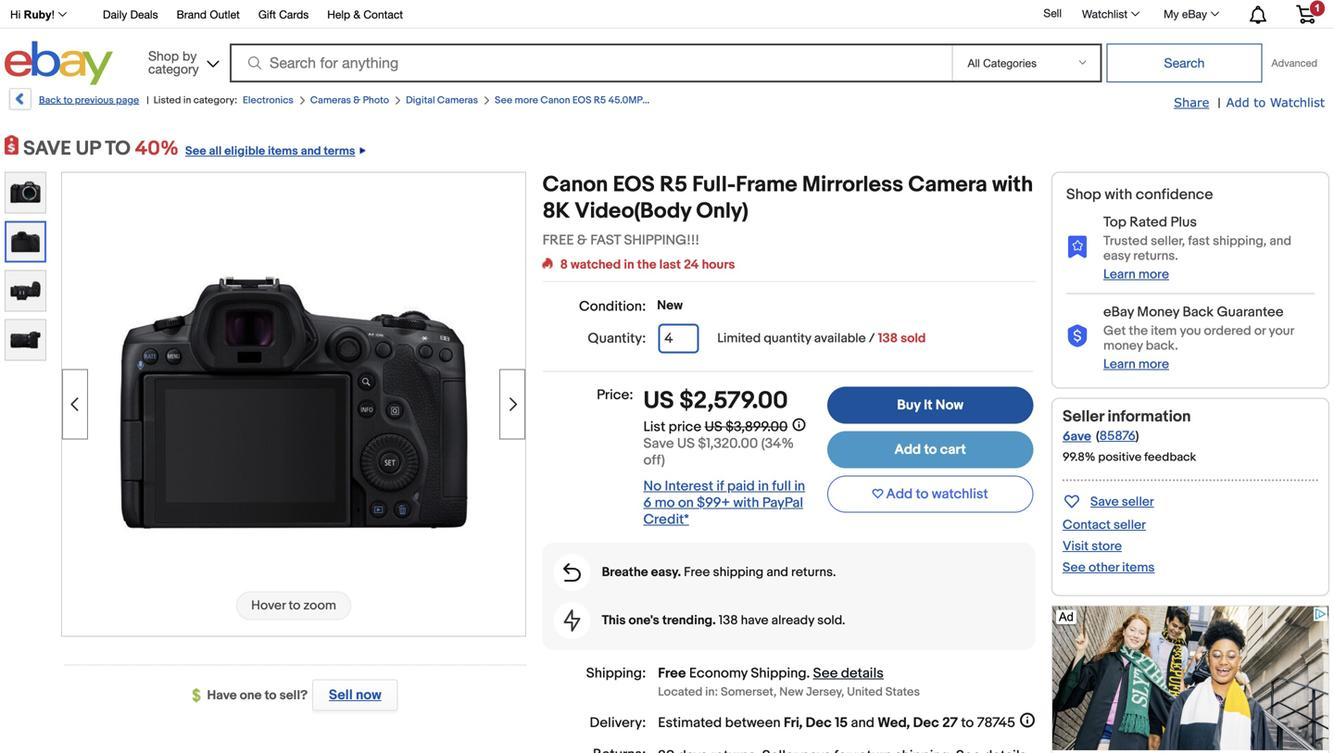 Task type: locate. For each thing, give the bounding box(es) containing it.
1 vertical spatial returns.
[[792, 565, 837, 581]]

gift
[[258, 8, 276, 21]]

1 vertical spatial watchlist
[[1271, 95, 1326, 109]]

(34%
[[762, 436, 794, 452]]

cameras & photo
[[310, 95, 389, 107]]

daily
[[103, 8, 127, 21]]

2 dec from the left
[[914, 715, 940, 732]]

with details__icon image left easy
[[1067, 235, 1089, 258]]

digital
[[406, 95, 435, 107]]

picture 2 of 4 image
[[6, 223, 44, 261]]

0 horizontal spatial dec
[[806, 715, 832, 732]]

in right the full
[[795, 478, 806, 495]]

picture 3 of 4 image
[[6, 271, 45, 311]]

1 vertical spatial contact
[[1063, 518, 1111, 533]]

seller
[[1063, 407, 1105, 427]]

dec left 15 on the right bottom
[[806, 715, 832, 732]]

watchlist
[[1083, 7, 1128, 20], [1271, 95, 1326, 109]]

0 horizontal spatial contact
[[364, 8, 403, 21]]

138 right /
[[878, 331, 898, 347]]

save for save seller
[[1091, 494, 1120, 510]]

no
[[644, 478, 662, 495]]

to down advanced link
[[1255, 95, 1267, 109]]

add to cart link
[[828, 432, 1034, 469]]

sell for sell
[[1044, 7, 1062, 20]]

add inside 'button'
[[887, 486, 913, 503]]

shipping!!!
[[624, 232, 700, 249]]

economy
[[690, 666, 748, 682]]

seller
[[1122, 494, 1155, 510], [1114, 518, 1147, 533]]

0 horizontal spatial mirrorless
[[645, 95, 690, 107]]

0 horizontal spatial save
[[644, 436, 674, 452]]

0 vertical spatial &
[[354, 8, 361, 21]]

dec
[[806, 715, 832, 732], [914, 715, 940, 732]]

item
[[1152, 323, 1178, 339]]

interest
[[665, 478, 714, 495]]

1 horizontal spatial camera
[[909, 172, 988, 198]]

this
[[602, 613, 626, 629]]

save inside button
[[1091, 494, 1120, 510]]

previous
[[75, 95, 114, 107]]

canon down search for anything text field
[[541, 95, 571, 107]]

information
[[1108, 407, 1192, 427]]

1 vertical spatial canon
[[543, 172, 608, 198]]

0 horizontal spatial the
[[638, 257, 657, 273]]

items right eligible
[[268, 144, 298, 159]]

contact right help on the left of the page
[[364, 8, 403, 21]]

40%
[[135, 137, 179, 161]]

available
[[815, 331, 866, 347]]

0 horizontal spatial watchlist
[[1083, 7, 1128, 20]]

0 vertical spatial sell
[[1044, 7, 1062, 20]]

0 horizontal spatial returns.
[[792, 565, 837, 581]]

r5 left the full-
[[660, 172, 688, 198]]

contact seller visit store see other items
[[1063, 518, 1156, 576]]

add for add to cart
[[895, 442, 922, 458]]

1 horizontal spatial |
[[1218, 95, 1221, 111]]

none submit inside shop by category banner
[[1107, 44, 1263, 83]]

add for add to watchlist
[[887, 486, 913, 503]]

full
[[773, 478, 792, 495]]

1 vertical spatial sell
[[329, 687, 353, 704]]

items inside contact seller visit store see other items
[[1123, 560, 1156, 576]]

| listed in category:
[[147, 95, 237, 107]]

mirrorless right frame
[[803, 172, 904, 198]]

and
[[301, 144, 321, 159], [1270, 234, 1292, 249], [767, 565, 789, 581], [852, 715, 875, 732]]

& for cameras
[[354, 95, 361, 107]]

canon eos r5 full-frame mirrorless camera with 8k video(body only) - picture 2 of 4 image
[[62, 229, 526, 576]]

0 vertical spatial free
[[684, 565, 711, 581]]

2 horizontal spatial us
[[705, 419, 723, 436]]

sold.
[[818, 613, 846, 629]]

1 vertical spatial free
[[658, 666, 686, 682]]

ebay up get
[[1104, 304, 1135, 321]]

1 vertical spatial items
[[1123, 560, 1156, 576]]

no interest if paid in full in 6 mo on $99+ with paypal credit* link
[[644, 478, 806, 528]]

0 vertical spatial more
[[515, 95, 539, 107]]

save up no
[[644, 436, 674, 452]]

1 horizontal spatial items
[[1123, 560, 1156, 576]]

& left photo
[[354, 95, 361, 107]]

mo
[[655, 495, 675, 512]]

advanced link
[[1263, 44, 1328, 82]]

and left terms
[[301, 144, 321, 159]]

0 vertical spatial ebay
[[1183, 7, 1208, 20]]

1 horizontal spatial new
[[780, 685, 804, 700]]

| left listed
[[147, 95, 149, 107]]

learn down money
[[1104, 357, 1136, 373]]

1 vertical spatial &
[[354, 95, 361, 107]]

watchlist inside share | add to watchlist
[[1271, 95, 1326, 109]]

1 horizontal spatial dec
[[914, 715, 940, 732]]

us down us $2,579.00
[[705, 419, 723, 436]]

1 horizontal spatial 138
[[878, 331, 898, 347]]

1 vertical spatial r5
[[660, 172, 688, 198]]

the right get
[[1130, 323, 1149, 339]]

0 horizontal spatial back
[[39, 95, 61, 107]]

85876 link
[[1100, 429, 1136, 444]]

6
[[644, 495, 652, 512]]

seller inside button
[[1122, 494, 1155, 510]]

with details__icon image left this
[[564, 610, 581, 632]]

in right listed
[[183, 95, 191, 107]]

2 vertical spatial &
[[577, 232, 588, 249]]

1 horizontal spatial ebay
[[1183, 7, 1208, 20]]

sell inside account navigation
[[1044, 7, 1062, 20]]

ebay right my
[[1183, 7, 1208, 20]]

1 vertical spatial ebay
[[1104, 304, 1135, 321]]

wed,
[[878, 715, 911, 732]]

seller for save
[[1122, 494, 1155, 510]]

with inside canon eos r5 full-frame mirrorless camera with 8k video(body only) free & fast shipping!!!
[[993, 172, 1034, 198]]

0 vertical spatial contact
[[364, 8, 403, 21]]

sell left watchlist link
[[1044, 7, 1062, 20]]

united
[[848, 685, 883, 700]]

sell now
[[329, 687, 382, 704]]

0 vertical spatial learn
[[1104, 267, 1136, 283]]

1 horizontal spatial the
[[1130, 323, 1149, 339]]

see right .
[[814, 666, 838, 682]]

watchlist link
[[1073, 3, 1149, 25]]

to left watchlist
[[916, 486, 929, 503]]

None submit
[[1107, 44, 1263, 83]]

1 vertical spatial mirrorless
[[803, 172, 904, 198]]

& right help on the left of the page
[[354, 8, 361, 21]]

more down back.
[[1139, 357, 1170, 373]]

paid
[[728, 478, 755, 495]]

new inside free economy shipping . see details located in: somerset, new jersey, united states
[[780, 685, 804, 700]]

canon
[[541, 95, 571, 107], [543, 172, 608, 198]]

watchlist right sell link
[[1083, 7, 1128, 20]]

in
[[183, 95, 191, 107], [624, 257, 635, 273], [758, 478, 769, 495], [795, 478, 806, 495]]

0 vertical spatial shop
[[148, 48, 179, 64]]

0 horizontal spatial ebay
[[1104, 304, 1135, 321]]

with details__icon image left breathe
[[564, 564, 581, 582]]

the left last
[[638, 257, 657, 273]]

see inside free economy shipping . see details located in: somerset, new jersey, united states
[[814, 666, 838, 682]]

contact
[[364, 8, 403, 21], [1063, 518, 1111, 533]]

us inside save us $1,320.00 (34% off)
[[678, 436, 695, 452]]

1 horizontal spatial with
[[993, 172, 1034, 198]]

more down search for anything text field
[[515, 95, 539, 107]]

mirrorless inside canon eos r5 full-frame mirrorless camera with 8k video(body only) free & fast shipping!!!
[[803, 172, 904, 198]]

sell?
[[280, 688, 308, 704]]

0 horizontal spatial cameras
[[310, 95, 351, 107]]

0 vertical spatial returns.
[[1134, 248, 1179, 264]]

up
[[76, 137, 101, 161]]

back up you
[[1183, 304, 1215, 321]]

1 vertical spatial seller
[[1114, 518, 1147, 533]]

us right list
[[678, 436, 695, 452]]

the inside ebay money back guarantee get the item you ordered or your money back. learn more
[[1130, 323, 1149, 339]]

us
[[644, 387, 675, 416], [705, 419, 723, 436], [678, 436, 695, 452]]

returns. down the rated
[[1134, 248, 1179, 264]]

to inside share | add to watchlist
[[1255, 95, 1267, 109]]

seller up contact seller link
[[1122, 494, 1155, 510]]

1 horizontal spatial cameras
[[437, 95, 478, 107]]

buy it now link
[[828, 387, 1034, 424]]

85876
[[1100, 429, 1136, 444]]

1 vertical spatial eos
[[613, 172, 655, 198]]

add down the add to cart link
[[887, 486, 913, 503]]

learn more link down easy
[[1104, 267, 1170, 283]]

camera inside canon eos r5 full-frame mirrorless camera with 8k video(body only) free & fast shipping!!!
[[909, 172, 988, 198]]

sell inside "link"
[[329, 687, 353, 704]]

add to watchlist link
[[1227, 95, 1326, 111]]

back.
[[1146, 338, 1179, 354]]

1 learn from the top
[[1104, 267, 1136, 283]]

by
[[183, 48, 197, 64]]

quantity
[[764, 331, 812, 347]]

0 horizontal spatial with
[[734, 495, 760, 512]]

video(body
[[575, 198, 692, 225]]

1 vertical spatial learn
[[1104, 357, 1136, 373]]

0 horizontal spatial shop
[[148, 48, 179, 64]]

0 vertical spatial mirrorless
[[645, 95, 690, 107]]

your
[[1270, 323, 1295, 339]]

with details__icon image left get
[[1067, 325, 1089, 348]]

new down "shipping"
[[780, 685, 804, 700]]

& left fast
[[577, 232, 588, 249]]

save us $1,320.00 (34% off)
[[644, 436, 794, 469]]

eos down search for anything text field
[[573, 95, 592, 107]]

all
[[209, 144, 222, 159]]

add down buy
[[895, 442, 922, 458]]

see
[[495, 95, 513, 107], [185, 144, 206, 159], [1063, 560, 1086, 576], [814, 666, 838, 682]]

138 left have
[[719, 613, 738, 629]]

shipping
[[713, 565, 764, 581]]

1 horizontal spatial save
[[1091, 494, 1120, 510]]

1 vertical spatial add
[[895, 442, 922, 458]]

0 horizontal spatial r5
[[594, 95, 606, 107]]

1 vertical spatial the
[[1130, 323, 1149, 339]]

and right the shipping,
[[1270, 234, 1292, 249]]

2 learn from the top
[[1104, 357, 1136, 373]]

1 vertical spatial more
[[1139, 267, 1170, 283]]

0 vertical spatial r5
[[594, 95, 606, 107]]

0 vertical spatial add
[[1227, 95, 1250, 109]]

have
[[741, 613, 769, 629]]

back left previous
[[39, 95, 61, 107]]

see down the visit
[[1063, 560, 1086, 576]]

1 horizontal spatial mirrorless
[[803, 172, 904, 198]]

shipping:
[[587, 666, 646, 682]]

cameras left photo
[[310, 95, 351, 107]]

1 vertical spatial new
[[780, 685, 804, 700]]

0 vertical spatial seller
[[1122, 494, 1155, 510]]

free right "easy."
[[684, 565, 711, 581]]

seller inside contact seller visit store see other items
[[1114, 518, 1147, 533]]

seller down save seller
[[1114, 518, 1147, 533]]

watchlist down advanced link
[[1271, 95, 1326, 109]]

learn more link for money
[[1104, 357, 1170, 373]]

0 vertical spatial save
[[644, 436, 674, 452]]

save seller
[[1091, 494, 1155, 510]]

0 vertical spatial eos
[[573, 95, 592, 107]]

1 vertical spatial learn more link
[[1104, 357, 1170, 373]]

digital cameras link
[[406, 95, 478, 107]]

0 vertical spatial learn more link
[[1104, 267, 1170, 283]]

1 dec from the left
[[806, 715, 832, 732]]

1 horizontal spatial contact
[[1063, 518, 1111, 533]]

deals
[[130, 8, 158, 21]]

new up quantity: text box
[[658, 298, 683, 314]]

| right share button
[[1218, 95, 1221, 111]]

guarantee
[[1218, 304, 1284, 321]]

mirrorless right 45.0mp
[[645, 95, 690, 107]]

sell left now
[[329, 687, 353, 704]]

shop inside shop by category
[[148, 48, 179, 64]]

1 horizontal spatial us
[[678, 436, 695, 452]]

0 vertical spatial camera
[[692, 95, 728, 107]]

0 vertical spatial the
[[638, 257, 657, 273]]

back inside ebay money back guarantee get the item you ordered or your money back. learn more
[[1183, 304, 1215, 321]]

cameras right digital
[[437, 95, 478, 107]]

breathe easy. free shipping and returns.
[[602, 565, 837, 581]]

0 vertical spatial watchlist
[[1083, 7, 1128, 20]]

r5 left 45.0mp
[[594, 95, 606, 107]]

1 vertical spatial save
[[1091, 494, 1120, 510]]

save seller button
[[1063, 491, 1155, 512]]

.
[[807, 666, 811, 682]]

0 horizontal spatial new
[[658, 298, 683, 314]]

1 learn more link from the top
[[1104, 267, 1170, 283]]

canon up free
[[543, 172, 608, 198]]

0 horizontal spatial eos
[[573, 95, 592, 107]]

free up "located"
[[658, 666, 686, 682]]

ebay inside ebay money back guarantee get the item you ordered or your money back. learn more
[[1104, 304, 1135, 321]]

and right 15 on the right bottom
[[852, 715, 875, 732]]

2 learn more link from the top
[[1104, 357, 1170, 373]]

1 vertical spatial camera
[[909, 172, 988, 198]]

items right other
[[1123, 560, 1156, 576]]

see right digital cameras link
[[495, 95, 513, 107]]

easy
[[1104, 248, 1131, 264]]

1 vertical spatial back
[[1183, 304, 1215, 321]]

shipping
[[751, 666, 807, 682]]

add right the share
[[1227, 95, 1250, 109]]

0 horizontal spatial us
[[644, 387, 675, 416]]

brand outlet
[[177, 8, 240, 21]]

0 horizontal spatial sell
[[329, 687, 353, 704]]

2 vertical spatial more
[[1139, 357, 1170, 373]]

1 horizontal spatial returns.
[[1134, 248, 1179, 264]]

more down seller, at the right top of the page
[[1139, 267, 1170, 283]]

add to watchlist
[[887, 486, 989, 503]]

it
[[924, 397, 933, 414]]

save inside save us $1,320.00 (34% off)
[[644, 436, 674, 452]]

learn more link down money
[[1104, 357, 1170, 373]]

learn down easy
[[1104, 267, 1136, 283]]

eos up shipping!!!
[[613, 172, 655, 198]]

Quantity: text field
[[658, 324, 699, 354]]

1 vertical spatial 138
[[719, 613, 738, 629]]

have
[[207, 688, 237, 704]]

us up list
[[644, 387, 675, 416]]

2 vertical spatial add
[[887, 486, 913, 503]]

returns. up sold.
[[792, 565, 837, 581]]

1 horizontal spatial back
[[1183, 304, 1215, 321]]

1 horizontal spatial sell
[[1044, 7, 1062, 20]]

with details__icon image for ebay money back guarantee
[[1067, 325, 1089, 348]]

1 horizontal spatial eos
[[613, 172, 655, 198]]

0 vertical spatial back
[[39, 95, 61, 107]]

dollar sign image
[[192, 689, 207, 704]]

account navigation
[[0, 0, 1330, 29]]

& inside account navigation
[[354, 8, 361, 21]]

1 vertical spatial shop
[[1067, 186, 1102, 204]]

returns. inside top rated plus trusted seller, fast shipping, and easy returns. learn more
[[1134, 248, 1179, 264]]

cards
[[279, 8, 309, 21]]

0 horizontal spatial items
[[268, 144, 298, 159]]

save up contact seller link
[[1091, 494, 1120, 510]]

price:
[[597, 387, 634, 404]]

1 horizontal spatial r5
[[660, 172, 688, 198]]

save
[[23, 137, 71, 161]]

&
[[354, 8, 361, 21], [354, 95, 361, 107], [577, 232, 588, 249]]

0 horizontal spatial 138
[[719, 613, 738, 629]]

contact up visit store link
[[1063, 518, 1111, 533]]

...
[[763, 95, 771, 107]]

dec left 27
[[914, 715, 940, 732]]

with details__icon image
[[1067, 235, 1089, 258], [1067, 325, 1089, 348], [564, 564, 581, 582], [564, 610, 581, 632]]

1 horizontal spatial watchlist
[[1271, 95, 1326, 109]]

1 horizontal spatial shop
[[1067, 186, 1102, 204]]

this one's trending. 138 have already sold.
[[602, 613, 846, 629]]

see more canon eos r5 45.0mp mirrorless camera - black ... link
[[495, 95, 771, 107]]



Task type: vqa. For each thing, say whether or not it's contained in the screenshot.
Griffey
no



Task type: describe. For each thing, give the bounding box(es) containing it.
eligible
[[224, 144, 265, 159]]

or
[[1255, 323, 1267, 339]]

share button
[[1175, 95, 1210, 111]]

2 cameras from the left
[[437, 95, 478, 107]]

in right the "watched"
[[624, 257, 635, 273]]

get
[[1104, 323, 1127, 339]]

learn inside top rated plus trusted seller, fast shipping, and easy returns. learn more
[[1104, 267, 1136, 283]]

ebay inside the my ebay link
[[1183, 7, 1208, 20]]

to left previous
[[63, 95, 73, 107]]

contact inside contact seller visit store see other items
[[1063, 518, 1111, 533]]

99.8%
[[1063, 450, 1096, 465]]

more inside top rated plus trusted seller, fast shipping, and easy returns. learn more
[[1139, 267, 1170, 283]]

contact inside account navigation
[[364, 8, 403, 21]]

0 vertical spatial canon
[[541, 95, 571, 107]]

estimated
[[658, 715, 722, 732]]

daily deals
[[103, 8, 158, 21]]

free inside free economy shipping . see details located in: somerset, new jersey, united states
[[658, 666, 686, 682]]

positive
[[1099, 450, 1142, 465]]

to
[[105, 137, 131, 161]]

share
[[1175, 95, 1210, 109]]

0 vertical spatial new
[[658, 298, 683, 314]]

one
[[240, 688, 262, 704]]

)
[[1136, 429, 1140, 444]]

back to previous page
[[39, 95, 139, 107]]

in left the full
[[758, 478, 769, 495]]

sell now link
[[308, 680, 398, 712]]

-
[[730, 95, 734, 107]]

save for save us $1,320.00 (34% off)
[[644, 436, 674, 452]]

with details__icon image for this one's trending.
[[564, 610, 581, 632]]

trusted
[[1104, 234, 1149, 249]]

!
[[52, 8, 55, 21]]

on
[[678, 495, 694, 512]]

limited quantity available / 138 sold
[[718, 331, 926, 347]]

easy.
[[651, 565, 681, 581]]

see left all
[[185, 144, 206, 159]]

add to watchlist button
[[828, 476, 1034, 513]]

Search for anything text field
[[233, 45, 949, 81]]

my ebay link
[[1154, 3, 1228, 25]]

returns. inside us $2,579.00 main content
[[792, 565, 837, 581]]

& for help
[[354, 8, 361, 21]]

to left cart
[[925, 442, 938, 458]]

seller information 6ave ( 85876 ) 99.8% positive feedback
[[1063, 407, 1197, 465]]

visit store link
[[1063, 539, 1123, 555]]

see all eligible items and terms
[[185, 144, 355, 159]]

picture 4 of 4 image
[[6, 320, 45, 360]]

and right shipping
[[767, 565, 789, 581]]

daily deals link
[[103, 5, 158, 25]]

shop by category button
[[140, 41, 223, 81]]

r5 inside canon eos r5 full-frame mirrorless camera with 8k video(body only) free & fast shipping!!!
[[660, 172, 688, 198]]

details
[[842, 666, 884, 682]]

full-
[[693, 172, 736, 198]]

cart
[[941, 442, 967, 458]]

jersey,
[[807, 685, 845, 700]]

to right one
[[265, 688, 277, 704]]

78745
[[978, 715, 1016, 732]]

more inside ebay money back guarantee get the item you ordered or your money back. learn more
[[1139, 357, 1170, 373]]

15
[[835, 715, 848, 732]]

shop with confidence
[[1067, 186, 1214, 204]]

share | add to watchlist
[[1175, 95, 1326, 111]]

help & contact link
[[327, 5, 403, 25]]

with inside no interest if paid in full in 6 mo on $99+ with paypal credit*
[[734, 495, 760, 512]]

add inside share | add to watchlist
[[1227, 95, 1250, 109]]

sell for sell now
[[329, 687, 353, 704]]

us $2,579.00 main content
[[543, 172, 1037, 754]]

ruby
[[24, 8, 52, 21]]

cameras & photo link
[[310, 95, 389, 107]]

canon inside canon eos r5 full-frame mirrorless camera with 8k video(body only) free & fast shipping!!!
[[543, 172, 608, 198]]

advanced
[[1272, 57, 1318, 69]]

eos inside canon eos r5 full-frame mirrorless camera with 8k video(body only) free & fast shipping!!!
[[613, 172, 655, 198]]

top rated plus trusted seller, fast shipping, and easy returns. learn more
[[1104, 214, 1292, 283]]

condition:
[[579, 299, 646, 315]]

add to cart
[[895, 442, 967, 458]]

watchlist
[[932, 486, 989, 503]]

contact seller link
[[1063, 518, 1147, 533]]

us $2,579.00
[[644, 387, 789, 416]]

store
[[1092, 539, 1123, 555]]

1 cameras from the left
[[310, 95, 351, 107]]

see details link
[[814, 666, 884, 682]]

(
[[1097, 429, 1100, 444]]

list
[[644, 419, 666, 436]]

8 watched in the last 24 hours
[[560, 257, 736, 273]]

27
[[943, 715, 959, 732]]

outlet
[[210, 8, 240, 21]]

$3,899.00
[[726, 419, 788, 436]]

0 horizontal spatial |
[[147, 95, 149, 107]]

0 vertical spatial 138
[[878, 331, 898, 347]]

free economy shipping . see details located in: somerset, new jersey, united states
[[658, 666, 921, 700]]

free
[[543, 232, 574, 249]]

$99+
[[697, 495, 731, 512]]

learn inside ebay money back guarantee get the item you ordered or your money back. learn more
[[1104, 357, 1136, 373]]

one's
[[629, 613, 660, 629]]

0 horizontal spatial camera
[[692, 95, 728, 107]]

with details__icon image for breathe easy.
[[564, 564, 581, 582]]

no interest if paid in full in 6 mo on $99+ with paypal credit*
[[644, 478, 806, 528]]

shop for shop with confidence
[[1067, 186, 1102, 204]]

0 vertical spatial items
[[268, 144, 298, 159]]

hi ruby !
[[10, 8, 55, 21]]

off)
[[644, 452, 666, 469]]

rated
[[1130, 214, 1168, 231]]

hi
[[10, 8, 21, 21]]

my ebay
[[1164, 7, 1208, 20]]

advertisement region
[[1052, 606, 1330, 754]]

terms
[[324, 144, 355, 159]]

other
[[1089, 560, 1120, 576]]

see all eligible items and terms link
[[179, 137, 366, 161]]

save up to 40%
[[23, 137, 179, 161]]

feedback
[[1145, 450, 1197, 465]]

credit*
[[644, 512, 690, 528]]

with details__icon image for top rated plus
[[1067, 235, 1089, 258]]

& inside canon eos r5 full-frame mirrorless camera with 8k video(body only) free & fast shipping!!!
[[577, 232, 588, 249]]

buy it now
[[898, 397, 964, 414]]

my
[[1164, 7, 1180, 20]]

located
[[658, 685, 703, 700]]

delivery:
[[590, 715, 646, 732]]

confidence
[[1136, 186, 1214, 204]]

shop by category banner
[[0, 0, 1330, 90]]

watchlist inside account navigation
[[1083, 7, 1128, 20]]

back to previous page link
[[7, 88, 139, 117]]

to right 27
[[962, 715, 975, 732]]

picture 1 of 4 image
[[6, 173, 45, 213]]

ebay money back guarantee get the item you ordered or your money back. learn more
[[1104, 304, 1295, 373]]

seller for contact
[[1114, 518, 1147, 533]]

fast
[[1189, 234, 1211, 249]]

list price us $3,899.00
[[644, 419, 788, 436]]

price
[[669, 419, 702, 436]]

see more canon eos r5 45.0mp mirrorless camera - black ...
[[495, 95, 771, 107]]

estimated between fri, dec 15 and wed, dec 27 to 78745
[[658, 715, 1016, 732]]

2 horizontal spatial with
[[1105, 186, 1133, 204]]

shop for shop by category
[[148, 48, 179, 64]]

| inside share | add to watchlist
[[1218, 95, 1221, 111]]

and inside top rated plus trusted seller, fast shipping, and easy returns. learn more
[[1270, 234, 1292, 249]]

see inside contact seller visit store see other items
[[1063, 560, 1086, 576]]

the inside us $2,579.00 main content
[[638, 257, 657, 273]]

to inside 'button'
[[916, 486, 929, 503]]

frame
[[736, 172, 798, 198]]

fast
[[591, 232, 621, 249]]

learn more link for rated
[[1104, 267, 1170, 283]]



